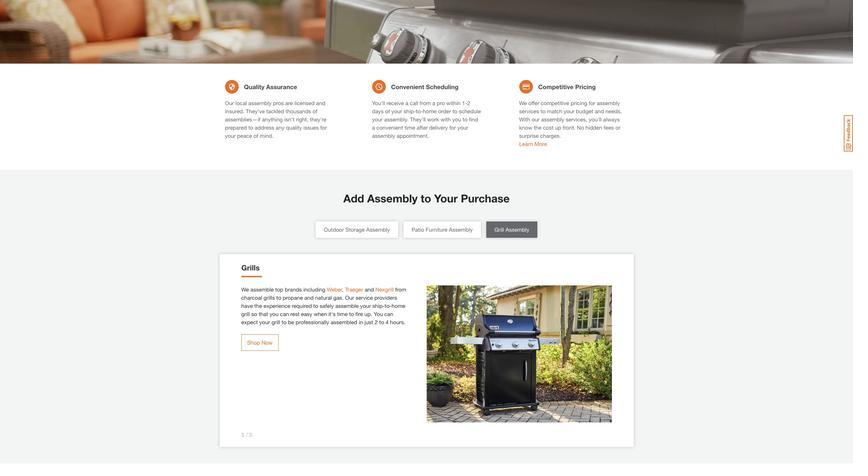 Task type: vqa. For each thing, say whether or not it's contained in the screenshot.
required on the left bottom of page
yes



Task type: describe. For each thing, give the bounding box(es) containing it.
days
[[372, 108, 384, 114]]

assembly inside "patio furniture assembly" button
[[449, 227, 473, 233]]

offer
[[529, 100, 540, 106]]

no
[[577, 124, 584, 131]]

services
[[519, 108, 539, 114]]

in
[[359, 319, 363, 326]]

our local assembly pros are licensed and insured. they've tackled thousands of assemblies—if anything isn't right, they're prepared to address any quality issues for your peace of mind.
[[225, 100, 327, 139]]

budget
[[576, 108, 593, 114]]

grill
[[495, 227, 504, 233]]

appointment.
[[397, 133, 429, 139]]

our inside our local assembly pros are licensed and insured. they've tackled thousands of assemblies—if anything isn't right, they're prepared to address any quality issues for your peace of mind.
[[225, 100, 234, 106]]

learn more link
[[519, 141, 547, 147]]

thousands
[[286, 108, 311, 114]]

your inside we offer competitive pricing for assembly services to match your budget and needs. with our assembly services, you'll always know the cost up front. no hidden fees or surprise charges. learn more
[[564, 108, 575, 114]]

always
[[603, 116, 620, 123]]

peace
[[237, 133, 252, 139]]

from charcoal grills to propane and natural gas. our service providers have the experience required to safely assemble your ship-to-home grill so that you can rest easy when it's time to fire up. you can expect your grill to be professionally assembled in just 2 to 4 hours.
[[241, 287, 406, 326]]

shop
[[247, 340, 260, 346]]

fire
[[356, 311, 363, 318]]

2 inside you'll receive a call from a pro within 1-2 days of your ship-to-home order to schedule your assembly. they'll work with you to find a convenient time after delivery for your assembly appointment.
[[467, 100, 471, 106]]

assembly inside grill assembly button
[[506, 227, 529, 233]]

prepared
[[225, 124, 247, 131]]

so
[[251, 311, 257, 318]]

patio furniture assembly button
[[404, 222, 481, 238]]

we for we offer competitive pricing for assembly services to match your budget and needs. with our assembly services, you'll always know the cost up front. no hidden fees or surprise charges. learn more
[[519, 100, 527, 106]]

2 inside from charcoal grills to propane and natural gas. our service providers have the experience required to safely assemble your ship-to-home grill so that you can rest easy when it's time to fire up. you can expect your grill to be professionally assembled in just 2 to 4 hours.
[[375, 319, 378, 326]]

you inside from charcoal grills to propane and natural gas. our service providers have the experience required to safely assemble your ship-to-home grill so that you can rest easy when it's time to fire up. you can expect your grill to be professionally assembled in just 2 to 4 hours.
[[270, 311, 279, 318]]

delivery
[[429, 124, 448, 131]]

to left your
[[421, 192, 431, 205]]

including
[[303, 287, 325, 293]]

competitive pricing
[[538, 83, 596, 90]]

1 3 from the left
[[241, 432, 244, 438]]

quality
[[244, 83, 265, 90]]

convenient
[[391, 83, 424, 90]]

traeger
[[345, 287, 363, 293]]

you inside you'll receive a call from a pro within 1-2 days of your ship-to-home order to schedule your assembly. they'll work with you to find a convenient time after delivery for your assembly appointment.
[[452, 116, 461, 123]]

that
[[259, 311, 268, 318]]

they're
[[310, 116, 327, 123]]

you
[[374, 311, 383, 318]]

and up service at the bottom left of the page
[[365, 287, 374, 293]]

1 horizontal spatial grill
[[272, 319, 280, 326]]

more
[[535, 141, 547, 147]]

and inside from charcoal grills to propane and natural gas. our service providers have the experience required to safely assemble your ship-to-home grill so that you can rest easy when it's time to fire up. you can expect your grill to be professionally assembled in just 2 to 4 hours.
[[305, 295, 314, 301]]

competitive
[[538, 83, 574, 90]]

2 3 from the left
[[249, 432, 252, 438]]

of for convenient scheduling
[[385, 108, 390, 114]]

your inside our local assembly pros are licensed and insured. they've tackled thousands of assemblies—if anything isn't right, they're prepared to address any quality issues for your peace of mind.
[[225, 133, 236, 139]]

licensed
[[294, 100, 315, 106]]

scheduling
[[426, 83, 459, 90]]

you'll
[[589, 116, 602, 123]]

propane
[[283, 295, 303, 301]]

services,
[[566, 116, 588, 123]]

just
[[365, 319, 373, 326]]

ship- inside you'll receive a call from a pro within 1-2 days of your ship-to-home order to schedule your assembly. they'll work with you to find a convenient time after delivery for your assembly appointment.
[[404, 108, 416, 114]]

grills
[[241, 264, 260, 273]]

to inside our local assembly pros are licensed and insured. they've tackled thousands of assemblies—if anything isn't right, they're prepared to address any quality issues for your peace of mind.
[[248, 124, 253, 131]]

front.
[[563, 124, 576, 131]]

weber link
[[327, 287, 342, 293]]

assembly inside our local assembly pros are licensed and insured. they've tackled thousands of assemblies—if anything isn't right, they're prepared to address any quality issues for your peace of mind.
[[248, 100, 272, 106]]

we assemble top brands including weber , traeger and nexgrill
[[241, 287, 394, 293]]

to left 4
[[379, 319, 384, 326]]

your up assembly.
[[392, 108, 402, 114]]

issues
[[304, 124, 319, 131]]

assembly down match
[[541, 116, 565, 123]]

/
[[246, 432, 248, 438]]

they'll
[[410, 116, 426, 123]]

address
[[255, 124, 274, 131]]

anything
[[262, 116, 283, 123]]

shop now link
[[241, 335, 279, 351]]

rest
[[291, 311, 300, 318]]

assembly up needs.
[[597, 100, 620, 106]]

with
[[441, 116, 451, 123]]

schedule
[[459, 108, 481, 114]]

with
[[519, 116, 530, 123]]

outdoor
[[324, 227, 344, 233]]

add
[[344, 192, 364, 205]]

purchase
[[461, 192, 510, 205]]

within
[[447, 100, 461, 106]]

0 vertical spatial grill
[[241, 311, 250, 318]]

time inside from charcoal grills to propane and natural gas. our service providers have the experience required to safely assemble your ship-to-home grill so that you can rest easy when it's time to fire up. you can expect your grill to be professionally assembled in just 2 to 4 hours.
[[337, 311, 348, 318]]

quality
[[286, 124, 302, 131]]

the inside from charcoal grills to propane and natural gas. our service providers have the experience required to safely assemble your ship-to-home grill so that you can rest easy when it's time to fire up. you can expect your grill to be professionally assembled in just 2 to 4 hours.
[[254, 303, 262, 309]]

pros
[[273, 100, 284, 106]]

up
[[555, 124, 561, 131]]

you'll receive a call from a pro within 1-2 days of your ship-to-home order to schedule your assembly. they'll work with you to find a convenient time after delivery for your assembly appointment.
[[372, 100, 481, 139]]

cost
[[543, 124, 554, 131]]

pro
[[437, 100, 445, 106]]

0 vertical spatial assemble
[[251, 287, 274, 293]]

right,
[[296, 116, 309, 123]]

home inside you'll receive a call from a pro within 1-2 days of your ship-to-home order to schedule your assembly. they'll work with you to find a convenient time after delivery for your assembly appointment.
[[423, 108, 437, 114]]

for inside you'll receive a call from a pro within 1-2 days of your ship-to-home order to schedule your assembly. they'll work with you to find a convenient time after delivery for your assembly appointment.
[[450, 124, 456, 131]]

insured.
[[225, 108, 244, 114]]

providers
[[375, 295, 397, 301]]

weber
[[327, 287, 342, 293]]

safely
[[320, 303, 334, 309]]

from inside from charcoal grills to propane and natural gas. our service providers have the experience required to safely assemble your ship-to-home grill so that you can rest easy when it's time to fire up. you can expect your grill to be professionally assembled in just 2 to 4 hours.
[[395, 287, 406, 293]]

assembly inside you'll receive a call from a pro within 1-2 days of your ship-to-home order to schedule your assembly. they'll work with you to find a convenient time after delivery for your assembly appointment.
[[372, 133, 395, 139]]

grills
[[264, 295, 275, 301]]

hours.
[[390, 319, 406, 326]]

1-
[[462, 100, 468, 106]]

for inside our local assembly pros are licensed and insured. they've tackled thousands of assemblies—if anything isn't right, they're prepared to address any quality issues for your peace of mind.
[[320, 124, 327, 131]]



Task type: locate. For each thing, give the bounding box(es) containing it.
4
[[386, 319, 389, 326]]

grill assembly button
[[486, 222, 538, 238]]

local
[[236, 100, 247, 106]]

to
[[453, 108, 458, 114], [541, 108, 546, 114], [463, 116, 468, 123], [248, 124, 253, 131], [421, 192, 431, 205], [276, 295, 281, 301], [313, 303, 318, 309], [349, 311, 354, 318], [282, 319, 287, 326], [379, 319, 384, 326]]

0 vertical spatial our
[[225, 100, 234, 106]]

0 horizontal spatial to-
[[385, 303, 392, 309]]

charges.
[[540, 133, 561, 139]]

time
[[405, 124, 415, 131], [337, 311, 348, 318]]

and inside our local assembly pros are licensed and insured. they've tackled thousands of assemblies—if anything isn't right, they're prepared to address any quality issues for your peace of mind.
[[316, 100, 325, 106]]

1 vertical spatial assemble
[[335, 303, 359, 309]]

and up you'll on the right top of page
[[595, 108, 604, 114]]

quality assurance
[[244, 83, 297, 90]]

after
[[417, 124, 428, 131]]

to- inside from charcoal grills to propane and natural gas. our service providers have the experience required to safely assemble your ship-to-home grill so that you can rest easy when it's time to fire up. you can expect your grill to be professionally assembled in just 2 to 4 hours.
[[385, 303, 392, 309]]

mind.
[[260, 133, 274, 139]]

your
[[434, 192, 458, 205]]

your
[[392, 108, 402, 114], [564, 108, 575, 114], [372, 116, 383, 123], [458, 124, 468, 131], [225, 133, 236, 139], [360, 303, 371, 309], [259, 319, 270, 326]]

to up 'when'
[[313, 303, 318, 309]]

work
[[427, 116, 439, 123]]

your up services, on the top
[[564, 108, 575, 114]]

1 horizontal spatial we
[[519, 100, 527, 106]]

of right days
[[385, 108, 390, 114]]

know
[[519, 124, 532, 131]]

1 horizontal spatial you
[[452, 116, 461, 123]]

assembly down convenient
[[372, 133, 395, 139]]

home up work
[[423, 108, 437, 114]]

can left 'rest'
[[280, 311, 289, 318]]

of inside you'll receive a call from a pro within 1-2 days of your ship-to-home order to schedule your assembly. they'll work with you to find a convenient time after delivery for your assembly appointment.
[[385, 108, 390, 114]]

pricing
[[575, 83, 596, 90]]

the up "so"
[[254, 303, 262, 309]]

we up charcoal
[[241, 287, 249, 293]]

your down schedule
[[458, 124, 468, 131]]

convenient scheduling
[[391, 83, 459, 90]]

2 horizontal spatial a
[[432, 100, 435, 106]]

to inside we offer competitive pricing for assembly services to match your budget and needs. with our assembly services, you'll always know the cost up front. no hidden fees or surprise charges. learn more
[[541, 108, 546, 114]]

brands
[[285, 287, 302, 293]]

to left match
[[541, 108, 546, 114]]

hidden
[[586, 124, 602, 131]]

expect
[[241, 319, 258, 326]]

patio
[[412, 227, 424, 233]]

a left convenient
[[372, 124, 375, 131]]

,
[[342, 287, 344, 293]]

we for we assemble top brands including weber , traeger and nexgrill
[[241, 287, 249, 293]]

1 vertical spatial 2
[[375, 319, 378, 326]]

we inside we offer competitive pricing for assembly services to match your budget and needs. with our assembly services, you'll always know the cost up front. no hidden fees or surprise charges. learn more
[[519, 100, 527, 106]]

0 horizontal spatial ship-
[[373, 303, 385, 309]]

from right call
[[420, 100, 431, 106]]

grill down have
[[241, 311, 250, 318]]

1 horizontal spatial time
[[405, 124, 415, 131]]

and
[[316, 100, 325, 106], [595, 108, 604, 114], [365, 287, 374, 293], [305, 295, 314, 301]]

and inside we offer competitive pricing for assembly services to match your budget and needs. with our assembly services, you'll always know the cost up front. no hidden fees or surprise charges. learn more
[[595, 108, 604, 114]]

from right nexgrill
[[395, 287, 406, 293]]

assemble
[[251, 287, 274, 293], [335, 303, 359, 309]]

we offer competitive pricing for assembly services to match your budget and needs. with our assembly services, you'll always know the cost up front. no hidden fees or surprise charges. learn more
[[519, 100, 622, 147]]

1 vertical spatial to-
[[385, 303, 392, 309]]

of up they're
[[313, 108, 318, 114]]

0 vertical spatial 2
[[467, 100, 471, 106]]

fees
[[604, 124, 614, 131]]

patio furniture assembly
[[412, 227, 473, 233]]

nexgrill
[[376, 287, 394, 293]]

outdoor storage assembly button
[[316, 222, 398, 238]]

to- down providers
[[385, 303, 392, 309]]

assembly
[[367, 192, 418, 205], [366, 227, 390, 233], [449, 227, 473, 233], [506, 227, 529, 233]]

1 horizontal spatial ship-
[[404, 108, 416, 114]]

nexgrill link
[[376, 287, 394, 293]]

to down top
[[276, 295, 281, 301]]

the inside we offer competitive pricing for assembly services to match your budget and needs. with our assembly services, you'll always know the cost up front. no hidden fees or surprise charges. learn more
[[534, 124, 542, 131]]

of
[[313, 108, 318, 114], [385, 108, 390, 114], [254, 133, 258, 139]]

assemble up grills
[[251, 287, 274, 293]]

0 vertical spatial from
[[420, 100, 431, 106]]

service
[[356, 295, 373, 301]]

1 vertical spatial home
[[392, 303, 406, 309]]

0 horizontal spatial a
[[372, 124, 375, 131]]

add assembly to your purchase
[[344, 192, 510, 205]]

barbecue assembly image
[[427, 286, 612, 423]]

1 horizontal spatial from
[[420, 100, 431, 106]]

we up 'services'
[[519, 100, 527, 106]]

home inside from charcoal grills to propane and natural gas. our service providers have the experience required to safely assemble your ship-to-home grill so that you can rest easy when it's time to fire up. you can expect your grill to be professionally assembled in just 2 to 4 hours.
[[392, 303, 406, 309]]

1 horizontal spatial assemble
[[335, 303, 359, 309]]

surprise
[[519, 133, 539, 139]]

to left be
[[282, 319, 287, 326]]

natural
[[315, 295, 332, 301]]

our down the traeger link
[[345, 295, 354, 301]]

top
[[275, 287, 283, 293]]

assemble down gas. at the left of page
[[335, 303, 359, 309]]

traeger link
[[345, 287, 363, 293]]

our inside from charcoal grills to propane and natural gas. our service providers have the experience required to safely assemble your ship-to-home grill so that you can rest easy when it's time to fire up. you can expect your grill to be professionally assembled in just 2 to 4 hours.
[[345, 295, 354, 301]]

2 up schedule
[[467, 100, 471, 106]]

0 vertical spatial time
[[405, 124, 415, 131]]

home down providers
[[392, 303, 406, 309]]

ship- up you
[[373, 303, 385, 309]]

find
[[469, 116, 478, 123]]

learn
[[519, 141, 533, 147]]

time up assembled
[[337, 311, 348, 318]]

your down that
[[259, 319, 270, 326]]

0 vertical spatial ship-
[[404, 108, 416, 114]]

to- inside you'll receive a call from a pro within 1-2 days of your ship-to-home order to schedule your assembly. they'll work with you to find a convenient time after delivery for your assembly appointment.
[[416, 108, 423, 114]]

2
[[467, 100, 471, 106], [375, 319, 378, 326]]

match
[[547, 108, 562, 114]]

1 vertical spatial ship-
[[373, 303, 385, 309]]

1 vertical spatial our
[[345, 295, 354, 301]]

ship- inside from charcoal grills to propane and natural gas. our service providers have the experience required to safely assemble your ship-to-home grill so that you can rest easy when it's time to fire up. you can expect your grill to be professionally assembled in just 2 to 4 hours.
[[373, 303, 385, 309]]

a
[[406, 100, 409, 106], [432, 100, 435, 106], [372, 124, 375, 131]]

we
[[519, 100, 527, 106], [241, 287, 249, 293]]

1 horizontal spatial to-
[[416, 108, 423, 114]]

feedback link image
[[844, 115, 853, 152]]

it's
[[329, 311, 336, 318]]

0 horizontal spatial we
[[241, 287, 249, 293]]

you'll
[[372, 100, 385, 106]]

3 / 3
[[241, 432, 252, 438]]

2 right 'just'
[[375, 319, 378, 326]]

grill
[[241, 311, 250, 318], [272, 319, 280, 326]]

0 horizontal spatial time
[[337, 311, 348, 318]]

receive
[[387, 100, 404, 106]]

0 horizontal spatial 2
[[375, 319, 378, 326]]

0 horizontal spatial 3
[[241, 432, 244, 438]]

0 horizontal spatial can
[[280, 311, 289, 318]]

grill left be
[[272, 319, 280, 326]]

0 vertical spatial the
[[534, 124, 542, 131]]

the down 'our'
[[534, 124, 542, 131]]

our up insured.
[[225, 100, 234, 106]]

0 vertical spatial to-
[[416, 108, 423, 114]]

needs.
[[606, 108, 622, 114]]

of left mind.
[[254, 133, 258, 139]]

1 horizontal spatial can
[[385, 311, 393, 318]]

1 vertical spatial from
[[395, 287, 406, 293]]

2 horizontal spatial of
[[385, 108, 390, 114]]

outdoor storage assembly
[[324, 227, 390, 233]]

0 horizontal spatial our
[[225, 100, 234, 106]]

a left call
[[406, 100, 409, 106]]

0 vertical spatial you
[[452, 116, 461, 123]]

1 horizontal spatial home
[[423, 108, 437, 114]]

professionally
[[296, 319, 329, 326]]

for down with
[[450, 124, 456, 131]]

assurance
[[266, 83, 297, 90]]

ship- down call
[[404, 108, 416, 114]]

1 horizontal spatial a
[[406, 100, 409, 106]]

assembly up they've
[[248, 100, 272, 106]]

for up budget
[[589, 100, 596, 106]]

1 vertical spatial we
[[241, 287, 249, 293]]

to down within
[[453, 108, 458, 114]]

1 vertical spatial the
[[254, 303, 262, 309]]

to left find
[[463, 116, 468, 123]]

from inside you'll receive a call from a pro within 1-2 days of your ship-to-home order to schedule your assembly. they'll work with you to find a convenient time after delivery for your assembly appointment.
[[420, 100, 431, 106]]

gas.
[[333, 295, 344, 301]]

your down days
[[372, 116, 383, 123]]

call
[[410, 100, 418, 106]]

1 horizontal spatial of
[[313, 108, 318, 114]]

to left fire
[[349, 311, 354, 318]]

0 horizontal spatial the
[[254, 303, 262, 309]]

your down prepared
[[225, 133, 236, 139]]

easy
[[301, 311, 312, 318]]

you down experience
[[270, 311, 279, 318]]

for inside we offer competitive pricing for assembly services to match your budget and needs. with our assembly services, you'll always know the cost up front. no hidden fees or surprise charges. learn more
[[589, 100, 596, 106]]

convenient
[[377, 124, 403, 131]]

1 vertical spatial you
[[270, 311, 279, 318]]

assembly.
[[384, 116, 409, 123]]

be
[[288, 319, 294, 326]]

assemble inside from charcoal grills to propane and natural gas. our service providers have the experience required to safely assemble your ship-to-home grill so that you can rest easy when it's time to fire up. you can expect your grill to be professionally assembled in just 2 to 4 hours.
[[335, 303, 359, 309]]

or
[[616, 124, 621, 131]]

3 left the /
[[241, 432, 244, 438]]

our
[[225, 100, 234, 106], [345, 295, 354, 301]]

a left pro
[[432, 100, 435, 106]]

have
[[241, 303, 253, 309]]

you right with
[[452, 116, 461, 123]]

now
[[262, 340, 273, 346]]

0 horizontal spatial from
[[395, 287, 406, 293]]

assembly inside outdoor storage assembly button
[[366, 227, 390, 233]]

experience
[[264, 303, 290, 309]]

grill assembly
[[495, 227, 529, 233]]

0 horizontal spatial for
[[320, 124, 327, 131]]

1 horizontal spatial the
[[534, 124, 542, 131]]

0 horizontal spatial home
[[392, 303, 406, 309]]

and right licensed
[[316, 100, 325, 106]]

2 can from the left
[[385, 311, 393, 318]]

required
[[292, 303, 312, 309]]

charcoal
[[241, 295, 262, 301]]

3 right the /
[[249, 432, 252, 438]]

3
[[241, 432, 244, 438], [249, 432, 252, 438]]

for down they're
[[320, 124, 327, 131]]

1 vertical spatial grill
[[272, 319, 280, 326]]

to- up the "they'll"
[[416, 108, 423, 114]]

1 horizontal spatial for
[[450, 124, 456, 131]]

time up the appointment.
[[405, 124, 415, 131]]

they've
[[246, 108, 265, 114]]

1 horizontal spatial our
[[345, 295, 354, 301]]

and down including
[[305, 295, 314, 301]]

storage
[[346, 227, 365, 233]]

2 horizontal spatial for
[[589, 100, 596, 106]]

0 vertical spatial home
[[423, 108, 437, 114]]

your down service at the bottom left of the page
[[360, 303, 371, 309]]

are
[[285, 100, 293, 106]]

time inside you'll receive a call from a pro within 1-2 days of your ship-to-home order to schedule your assembly. they'll work with you to find a convenient time after delivery for your assembly appointment.
[[405, 124, 415, 131]]

0 horizontal spatial you
[[270, 311, 279, 318]]

assembled
[[331, 319, 357, 326]]

to up peace
[[248, 124, 253, 131]]

of for quality assurance
[[313, 108, 318, 114]]

shop now
[[247, 340, 273, 346]]

when
[[314, 311, 327, 318]]

1 vertical spatial time
[[337, 311, 348, 318]]

0 vertical spatial we
[[519, 100, 527, 106]]

competitive
[[541, 100, 569, 106]]

0 horizontal spatial of
[[254, 133, 258, 139]]

1 horizontal spatial 3
[[249, 432, 252, 438]]

tackled
[[266, 108, 284, 114]]

0 horizontal spatial assemble
[[251, 287, 274, 293]]

1 can from the left
[[280, 311, 289, 318]]

1 horizontal spatial 2
[[467, 100, 471, 106]]

0 horizontal spatial grill
[[241, 311, 250, 318]]

can up 4
[[385, 311, 393, 318]]



